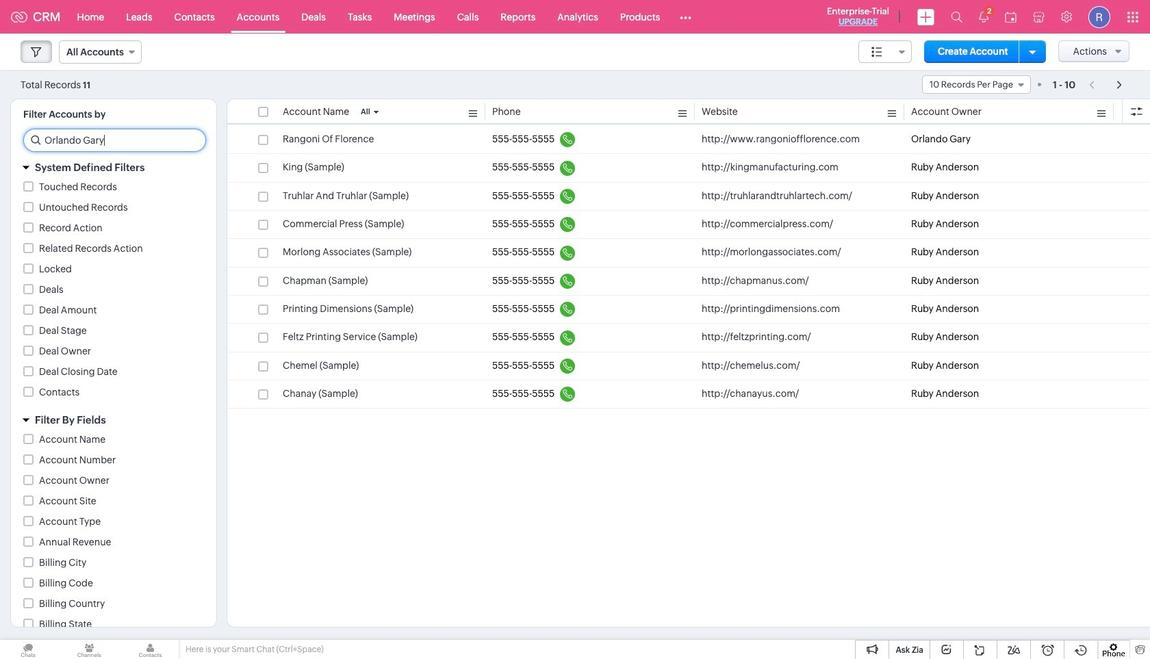 Task type: locate. For each thing, give the bounding box(es) containing it.
Other Modules field
[[671, 6, 701, 28]]

0 vertical spatial region
[[11, 179, 216, 426]]

none field size
[[859, 40, 912, 63]]

chats image
[[0, 640, 56, 659]]

Search text field
[[24, 129, 205, 151]]

signals element
[[971, 0, 997, 34]]

search image
[[951, 11, 963, 23]]

logo image
[[11, 11, 27, 22]]

region
[[11, 179, 216, 426], [11, 450, 216, 659]]

create menu element
[[909, 0, 943, 33]]

1 vertical spatial region
[[11, 450, 216, 659]]

create menu image
[[917, 9, 935, 25]]

None field
[[59, 40, 142, 64], [859, 40, 912, 63], [922, 75, 1031, 94], [59, 40, 142, 64], [922, 75, 1031, 94]]

contacts image
[[122, 640, 178, 659]]

profile image
[[1089, 6, 1110, 28]]

row group
[[227, 126, 1150, 409]]



Task type: vqa. For each thing, say whether or not it's contained in the screenshot.
Chats Image
yes



Task type: describe. For each thing, give the bounding box(es) containing it.
calendar image
[[1005, 11, 1017, 22]]

2 region from the top
[[11, 450, 216, 659]]

size image
[[872, 46, 883, 58]]

profile element
[[1080, 0, 1119, 33]]

search element
[[943, 0, 971, 34]]

channels image
[[61, 640, 117, 659]]

1 region from the top
[[11, 179, 216, 426]]



